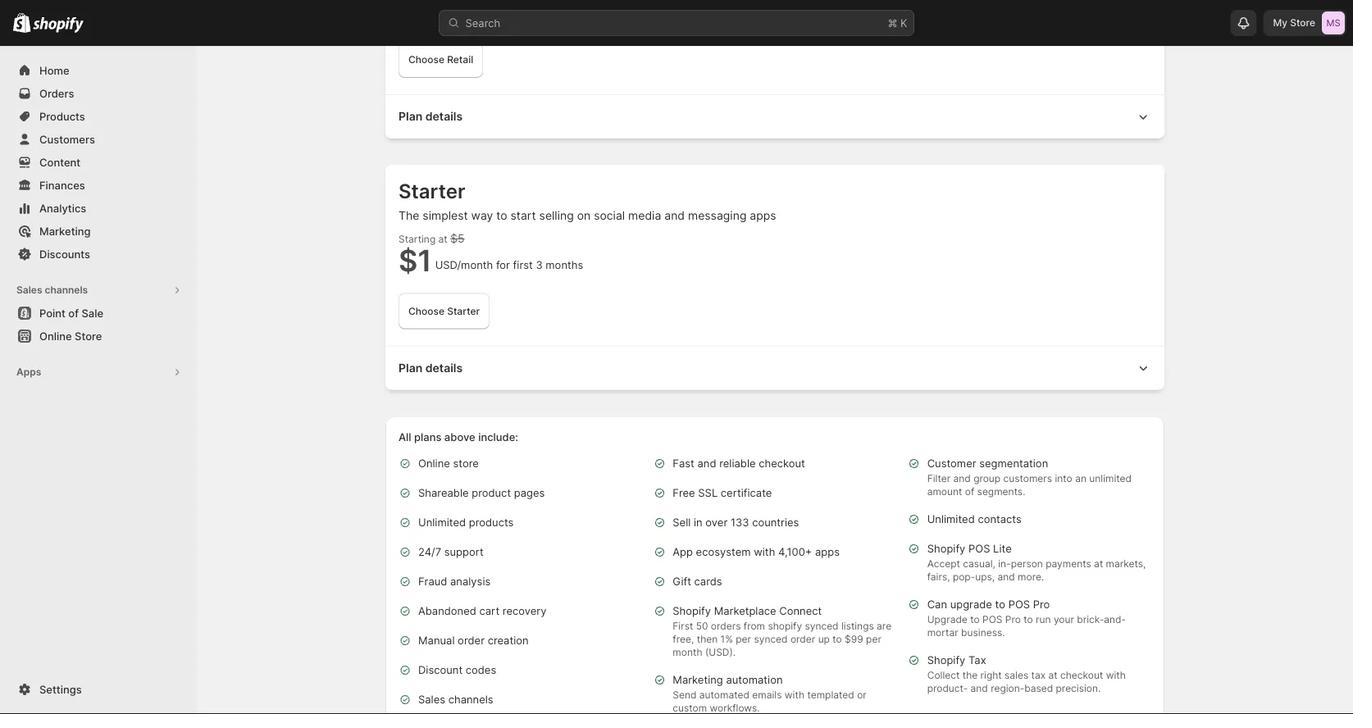 Task type: vqa. For each thing, say whether or not it's contained in the screenshot.


Task type: locate. For each thing, give the bounding box(es) containing it.
0 vertical spatial plan
[[399, 110, 423, 124]]

1 horizontal spatial per
[[866, 634, 882, 646]]

1 vertical spatial of
[[965, 486, 975, 498]]

unlimited down 'amount'
[[928, 514, 975, 526]]

pro up run
[[1033, 599, 1050, 612]]

details down choose retail "link"
[[426, 110, 463, 124]]

pages
[[514, 487, 545, 500]]

plan details
[[399, 110, 463, 124], [399, 361, 463, 375]]

0 vertical spatial shopify
[[928, 543, 966, 556]]

online for online store
[[39, 330, 72, 343]]

0 vertical spatial at
[[439, 234, 448, 246]]

customer segmentation filter and group customers into an unlimited amount of segments.
[[928, 458, 1132, 498]]

shopify inside shopify marketplace connect first 50 orders from shopify synced listings are free, then 1% per synced order up to $99 per month (usd).
[[673, 605, 711, 618]]

online store
[[418, 458, 479, 471]]

order inside shopify marketplace connect first 50 orders from shopify synced listings are free, then 1% per synced order up to $99 per month (usd).
[[791, 634, 816, 646]]

checkout up precision.
[[1061, 670, 1104, 682]]

1 horizontal spatial with
[[785, 690, 805, 701]]

store
[[1291, 17, 1316, 29], [75, 330, 102, 343]]

first
[[513, 259, 533, 272]]

months
[[546, 259, 584, 272]]

marketing inside marketing automation send automated emails with templated or custom workflows.
[[673, 674, 723, 687]]

shopify
[[928, 543, 966, 556], [673, 605, 711, 618], [928, 655, 966, 667]]

the
[[399, 209, 420, 223]]

0 horizontal spatial unlimited
[[418, 517, 466, 530]]

custom
[[673, 703, 707, 715]]

finances
[[39, 179, 85, 192]]

0 vertical spatial apps
[[750, 209, 777, 223]]

all plans above include:
[[399, 432, 518, 444]]

1 vertical spatial shopify
[[673, 605, 711, 618]]

to left run
[[1024, 614, 1033, 626]]

1 horizontal spatial store
[[1291, 17, 1316, 29]]

cards
[[695, 576, 722, 589]]

manual order creation
[[418, 635, 529, 648]]

fast
[[673, 458, 695, 471]]

plan details button
[[386, 95, 1165, 139], [386, 346, 1165, 391]]

0 vertical spatial choose
[[409, 54, 445, 66]]

1 vertical spatial plan
[[399, 361, 423, 375]]

first
[[673, 621, 694, 633]]

0 vertical spatial store
[[1291, 17, 1316, 29]]

0 horizontal spatial apps
[[750, 209, 777, 223]]

0 vertical spatial online
[[39, 330, 72, 343]]

1 horizontal spatial checkout
[[1061, 670, 1104, 682]]

shopify inside shopify tax collect the right sales tax at checkout with product- and region-based precision.
[[928, 655, 966, 667]]

1 vertical spatial choose
[[409, 306, 445, 317]]

1 details from the top
[[426, 110, 463, 124]]

store right my
[[1291, 17, 1316, 29]]

with inside shopify tax collect the right sales tax at checkout with product- and region-based precision.
[[1106, 670, 1126, 682]]

casual,
[[963, 558, 996, 570]]

more.
[[1018, 571, 1045, 583]]

0 vertical spatial plan details
[[399, 110, 463, 124]]

online store link
[[10, 325, 187, 348]]

1 vertical spatial pro
[[1006, 614, 1021, 626]]

0 horizontal spatial of
[[68, 307, 79, 320]]

0 horizontal spatial sales
[[16, 284, 42, 296]]

starter down usd/month
[[447, 306, 480, 317]]

orders link
[[10, 82, 187, 105]]

2 vertical spatial pos
[[983, 614, 1003, 626]]

1 horizontal spatial of
[[965, 486, 975, 498]]

apps button
[[10, 361, 187, 384]]

details down choose starter link
[[426, 361, 463, 375]]

analytics link
[[10, 197, 187, 220]]

2 plan details from the top
[[399, 361, 463, 375]]

your
[[1054, 614, 1075, 626]]

2 vertical spatial shopify
[[928, 655, 966, 667]]

unlimited products
[[418, 517, 514, 530]]

0 horizontal spatial online
[[39, 330, 72, 343]]

per down are
[[866, 634, 882, 646]]

automated
[[700, 690, 750, 701]]

1 horizontal spatial sales
[[418, 694, 446, 707]]

synced
[[805, 621, 839, 633], [754, 634, 788, 646]]

and inside "customer segmentation filter and group customers into an unlimited amount of segments."
[[954, 473, 971, 485]]

of inside "customer segmentation filter and group customers into an unlimited amount of segments."
[[965, 486, 975, 498]]

gift
[[673, 576, 692, 589]]

0 horizontal spatial store
[[75, 330, 102, 343]]

plan down choose starter link
[[399, 361, 423, 375]]

1 horizontal spatial channels
[[449, 694, 494, 707]]

1 vertical spatial checkout
[[1061, 670, 1104, 682]]

sales
[[16, 284, 42, 296], [418, 694, 446, 707]]

plan details down choose starter link
[[399, 361, 463, 375]]

0 horizontal spatial with
[[754, 546, 776, 559]]

choose starter
[[409, 306, 480, 317]]

countries
[[752, 517, 799, 530]]

online
[[39, 330, 72, 343], [418, 458, 450, 471]]

of
[[68, 307, 79, 320], [965, 486, 975, 498]]

0 vertical spatial sales
[[16, 284, 42, 296]]

1 vertical spatial store
[[75, 330, 102, 343]]

0 horizontal spatial checkout
[[759, 458, 805, 471]]

unlimited down shareable
[[418, 517, 466, 530]]

shopify image
[[13, 13, 31, 33], [33, 17, 84, 33]]

0 vertical spatial of
[[68, 307, 79, 320]]

sales channels
[[16, 284, 88, 296], [418, 694, 494, 707]]

pos up business.
[[983, 614, 1003, 626]]

marketing up discounts
[[39, 225, 91, 238]]

apps
[[16, 366, 41, 378]]

0 horizontal spatial sales channels
[[16, 284, 88, 296]]

store for online store
[[75, 330, 102, 343]]

0 horizontal spatial at
[[439, 234, 448, 246]]

fairs,
[[928, 571, 950, 583]]

store for my store
[[1291, 17, 1316, 29]]

region-
[[991, 683, 1025, 695]]

pos up casual,
[[969, 543, 991, 556]]

order
[[791, 634, 816, 646], [458, 635, 485, 648]]

and-
[[1105, 614, 1126, 626]]

per right 1%
[[736, 634, 752, 646]]

channels down codes at the bottom left
[[449, 694, 494, 707]]

apps right messaging
[[750, 209, 777, 223]]

checkout right reliable
[[759, 458, 805, 471]]

2 choose from the top
[[409, 306, 445, 317]]

0 horizontal spatial marketing
[[39, 225, 91, 238]]

1 vertical spatial details
[[426, 361, 463, 375]]

reliable
[[720, 458, 756, 471]]

at inside starting at $5 $1 usd/month for first 3 months
[[439, 234, 448, 246]]

apps right 4,100+
[[815, 546, 840, 559]]

online down the plans
[[418, 458, 450, 471]]

1 vertical spatial marketing
[[673, 674, 723, 687]]

sell
[[673, 517, 691, 530]]

2 vertical spatial with
[[785, 690, 805, 701]]

0 vertical spatial pro
[[1033, 599, 1050, 612]]

with left 4,100+
[[754, 546, 776, 559]]

0 horizontal spatial channels
[[45, 284, 88, 296]]

or
[[857, 690, 867, 701]]

discount
[[418, 665, 463, 677]]

and
[[665, 209, 685, 223], [698, 458, 717, 471], [954, 473, 971, 485], [998, 571, 1015, 583], [971, 683, 988, 695]]

shareable
[[418, 487, 469, 500]]

mortar
[[928, 627, 959, 639]]

synced up up
[[805, 621, 839, 633]]

unlimited
[[928, 514, 975, 526], [418, 517, 466, 530]]

of left the sale
[[68, 307, 79, 320]]

1 vertical spatial at
[[1095, 558, 1104, 570]]

0 vertical spatial sales channels
[[16, 284, 88, 296]]

0 horizontal spatial order
[[458, 635, 485, 648]]

sales channels up point
[[16, 284, 88, 296]]

store down the sale
[[75, 330, 102, 343]]

products
[[39, 110, 85, 123]]

plan
[[399, 110, 423, 124], [399, 361, 423, 375]]

starter up simplest
[[399, 179, 466, 203]]

shopify up collect
[[928, 655, 966, 667]]

customer
[[928, 458, 977, 471]]

0 vertical spatial details
[[426, 110, 463, 124]]

with down and- on the bottom right
[[1106, 670, 1126, 682]]

plan details down choose retail "link"
[[399, 110, 463, 124]]

store inside button
[[75, 330, 102, 343]]

2 details from the top
[[426, 361, 463, 375]]

choose down $1
[[409, 306, 445, 317]]

sales channels button
[[10, 279, 187, 302]]

unlimited for unlimited products
[[418, 517, 466, 530]]

1 vertical spatial plan details
[[399, 361, 463, 375]]

with inside marketing automation send automated emails with templated or custom workflows.
[[785, 690, 805, 701]]

in-
[[999, 558, 1011, 570]]

online down point
[[39, 330, 72, 343]]

shopify up the first
[[673, 605, 711, 618]]

recovery
[[503, 605, 547, 618]]

sales down discount
[[418, 694, 446, 707]]

to right up
[[833, 634, 842, 646]]

and down in-
[[998, 571, 1015, 583]]

sales channels down discount codes
[[418, 694, 494, 707]]

0 vertical spatial plan details button
[[386, 95, 1165, 139]]

segments.
[[978, 486, 1026, 498]]

$1
[[399, 243, 432, 279]]

sales up point
[[16, 284, 42, 296]]

my store
[[1274, 17, 1316, 29]]

channels up point of sale
[[45, 284, 88, 296]]

0 vertical spatial with
[[754, 546, 776, 559]]

shopify for shopify tax
[[928, 655, 966, 667]]

shopify inside shopify pos lite accept casual, in-person payments at markets, fairs, pop-ups, and more.
[[928, 543, 966, 556]]

0 vertical spatial marketing
[[39, 225, 91, 238]]

and inside starter the simplest way to start selling on social media and messaging apps
[[665, 209, 685, 223]]

choose for choose starter
[[409, 306, 445, 317]]

1 horizontal spatial pro
[[1033, 599, 1050, 612]]

shopify for shopify pos lite
[[928, 543, 966, 556]]

2 plan details button from the top
[[386, 346, 1165, 391]]

free
[[673, 487, 695, 500]]

1 horizontal spatial apps
[[815, 546, 840, 559]]

my store image
[[1322, 11, 1345, 34]]

shopify pos lite accept casual, in-person payments at markets, fairs, pop-ups, and more.
[[928, 543, 1146, 583]]

and down customer
[[954, 473, 971, 485]]

1 horizontal spatial order
[[791, 634, 816, 646]]

1 choose from the top
[[409, 54, 445, 66]]

0 vertical spatial starter
[[399, 179, 466, 203]]

starting
[[399, 234, 436, 246]]

unlimited for unlimited contacts
[[928, 514, 975, 526]]

checkout
[[759, 458, 805, 471], [1061, 670, 1104, 682]]

1 vertical spatial plan details button
[[386, 346, 1165, 391]]

the
[[963, 670, 978, 682]]

to down upgrade on the right bottom of page
[[971, 614, 980, 626]]

0 horizontal spatial synced
[[754, 634, 788, 646]]

0 vertical spatial channels
[[45, 284, 88, 296]]

0 horizontal spatial per
[[736, 634, 752, 646]]

unlimited
[[1090, 473, 1132, 485]]

1 vertical spatial sales channels
[[418, 694, 494, 707]]

over
[[706, 517, 728, 530]]

pos down more.
[[1009, 599, 1030, 612]]

and down the
[[971, 683, 988, 695]]

at left markets,
[[1095, 558, 1104, 570]]

shopify up accept
[[928, 543, 966, 556]]

point of sale button
[[0, 302, 197, 325]]

online store button
[[0, 325, 197, 348]]

with right the emails
[[785, 690, 805, 701]]

choose starter link
[[399, 294, 490, 330]]

choose retail link
[[399, 42, 483, 78]]

1 horizontal spatial marketing
[[673, 674, 723, 687]]

order left up
[[791, 634, 816, 646]]

1 plan details from the top
[[399, 110, 463, 124]]

0 vertical spatial pos
[[969, 543, 991, 556]]

and inside shopify pos lite accept casual, in-person payments at markets, fairs, pop-ups, and more.
[[998, 571, 1015, 583]]

2 horizontal spatial at
[[1095, 558, 1104, 570]]

2 vertical spatial at
[[1049, 670, 1058, 682]]

online inside button
[[39, 330, 72, 343]]

online store
[[39, 330, 102, 343]]

content link
[[10, 151, 187, 174]]

choose left retail
[[409, 54, 445, 66]]

into
[[1055, 473, 1073, 485]]

choose inside "link"
[[409, 54, 445, 66]]

0 vertical spatial checkout
[[759, 458, 805, 471]]

$5
[[450, 232, 465, 246]]

from
[[744, 621, 765, 633]]

marketing up the send
[[673, 674, 723, 687]]

pro left run
[[1006, 614, 1021, 626]]

0 vertical spatial synced
[[805, 621, 839, 633]]

brick-
[[1077, 614, 1105, 626]]

2 per from the left
[[866, 634, 882, 646]]

to inside starter the simplest way to start selling on social media and messaging apps
[[497, 209, 508, 223]]

lite
[[994, 543, 1012, 556]]

apps inside starter the simplest way to start selling on social media and messaging apps
[[750, 209, 777, 223]]

1 horizontal spatial online
[[418, 458, 450, 471]]

search
[[466, 16, 501, 29]]

at left $5
[[439, 234, 448, 246]]

plan down choose retail "link"
[[399, 110, 423, 124]]

of down group
[[965, 486, 975, 498]]

2 horizontal spatial with
[[1106, 670, 1126, 682]]

and right fast
[[698, 458, 717, 471]]

1 vertical spatial with
[[1106, 670, 1126, 682]]

at right tax at right bottom
[[1049, 670, 1058, 682]]

and right media
[[665, 209, 685, 223]]

fraud analysis
[[418, 576, 491, 589]]

1 vertical spatial sales
[[418, 694, 446, 707]]

at inside shopify pos lite accept casual, in-person payments at markets, fairs, pop-ups, and more.
[[1095, 558, 1104, 570]]

1 vertical spatial online
[[418, 458, 450, 471]]

way
[[471, 209, 493, 223]]

order up codes at the bottom left
[[458, 635, 485, 648]]

tax
[[969, 655, 987, 667]]

synced down shopify
[[754, 634, 788, 646]]

1 horizontal spatial unlimited
[[928, 514, 975, 526]]

1 horizontal spatial at
[[1049, 670, 1058, 682]]

abandoned
[[418, 605, 477, 618]]

marketing for marketing
[[39, 225, 91, 238]]

to right way
[[497, 209, 508, 223]]

0 horizontal spatial shopify image
[[13, 13, 31, 33]]



Task type: describe. For each thing, give the bounding box(es) containing it.
sales
[[1005, 670, 1029, 682]]

ups,
[[976, 571, 995, 583]]

products
[[469, 517, 514, 530]]

discount codes
[[418, 665, 497, 677]]

ecosystem
[[696, 546, 751, 559]]

analysis
[[450, 576, 491, 589]]

workflows.
[[710, 703, 760, 715]]

4,100+
[[779, 546, 812, 559]]

sales inside button
[[16, 284, 42, 296]]

1 vertical spatial starter
[[447, 306, 480, 317]]

⌘ k
[[888, 16, 908, 29]]

point of sale link
[[10, 302, 187, 325]]

home
[[39, 64, 69, 77]]

emails
[[753, 690, 782, 701]]

selling
[[539, 209, 574, 223]]

month
[[673, 647, 703, 659]]

media
[[629, 209, 662, 223]]

start
[[511, 209, 536, 223]]

customers link
[[10, 128, 187, 151]]

finances link
[[10, 174, 187, 197]]

50
[[696, 621, 708, 633]]

orders
[[39, 87, 74, 100]]

⌘
[[888, 16, 898, 29]]

1 horizontal spatial sales channels
[[418, 694, 494, 707]]

online for online store
[[418, 458, 450, 471]]

1 vertical spatial pos
[[1009, 599, 1030, 612]]

on
[[577, 209, 591, 223]]

app ecosystem with 4,100+ apps
[[673, 546, 840, 559]]

sales channels inside sales channels button
[[16, 284, 88, 296]]

starter inside starter the simplest way to start selling on social media and messaging apps
[[399, 179, 466, 203]]

all
[[399, 432, 411, 444]]

filter
[[928, 473, 951, 485]]

products link
[[10, 105, 187, 128]]

markets,
[[1106, 558, 1146, 570]]

business.
[[962, 627, 1005, 639]]

to right upgrade on the right bottom of page
[[996, 599, 1006, 612]]

1 vertical spatial synced
[[754, 634, 788, 646]]

in
[[694, 517, 703, 530]]

choose retail
[[409, 54, 473, 66]]

shopify
[[768, 621, 802, 633]]

channels inside button
[[45, 284, 88, 296]]

gift cards
[[673, 576, 722, 589]]

pos inside shopify pos lite accept casual, in-person payments at markets, fairs, pop-ups, and more.
[[969, 543, 991, 556]]

1 plan from the top
[[399, 110, 423, 124]]

settings link
[[10, 678, 187, 701]]

based
[[1025, 683, 1054, 695]]

$99
[[845, 634, 864, 646]]

starter the simplest way to start selling on social media and messaging apps
[[399, 179, 777, 223]]

2 plan from the top
[[399, 361, 423, 375]]

then
[[697, 634, 718, 646]]

tax
[[1032, 670, 1046, 682]]

to inside shopify marketplace connect first 50 orders from shopify synced listings are free, then 1% per synced order up to $99 per month (usd).
[[833, 634, 842, 646]]

unlimited contacts
[[928, 514, 1022, 526]]

1 plan details button from the top
[[386, 95, 1165, 139]]

marketing for marketing automation send automated emails with templated or custom workflows.
[[673, 674, 723, 687]]

send
[[673, 690, 697, 701]]

marketplace
[[714, 605, 777, 618]]

free,
[[673, 634, 694, 646]]

home link
[[10, 59, 187, 82]]

marketing automation send automated emails with templated or custom workflows.
[[673, 674, 867, 715]]

an
[[1076, 473, 1087, 485]]

choose for choose retail
[[409, 54, 445, 66]]

fast and reliable checkout
[[673, 458, 805, 471]]

segmentation
[[980, 458, 1049, 471]]

and inside shopify tax collect the right sales tax at checkout with product- and region-based precision.
[[971, 683, 988, 695]]

settings
[[39, 683, 82, 696]]

retail
[[447, 54, 473, 66]]

0 horizontal spatial pro
[[1006, 614, 1021, 626]]

include:
[[478, 432, 518, 444]]

abandoned cart recovery
[[418, 605, 547, 618]]

marketing link
[[10, 220, 187, 243]]

1 vertical spatial apps
[[815, 546, 840, 559]]

payments
[[1046, 558, 1092, 570]]

shopify for shopify marketplace connect
[[673, 605, 711, 618]]

product-
[[928, 683, 968, 695]]

social
[[594, 209, 625, 223]]

discounts link
[[10, 243, 187, 266]]

manual
[[418, 635, 455, 648]]

upgrade
[[928, 614, 968, 626]]

point of sale
[[39, 307, 103, 320]]

1 per from the left
[[736, 634, 752, 646]]

content
[[39, 156, 81, 169]]

3
[[536, 259, 543, 272]]

amount
[[928, 486, 963, 498]]

fraud
[[418, 576, 447, 589]]

at inside shopify tax collect the right sales tax at checkout with product- and region-based precision.
[[1049, 670, 1058, 682]]

k
[[901, 16, 908, 29]]

contacts
[[978, 514, 1022, 526]]

cart
[[480, 605, 500, 618]]

1 horizontal spatial synced
[[805, 621, 839, 633]]

up
[[818, 634, 830, 646]]

checkout inside shopify tax collect the right sales tax at checkout with product- and region-based precision.
[[1061, 670, 1104, 682]]

133
[[731, 517, 749, 530]]

shopify tax collect the right sales tax at checkout with product- and region-based precision.
[[928, 655, 1126, 695]]

discounts
[[39, 248, 90, 260]]

1 vertical spatial channels
[[449, 694, 494, 707]]

of inside button
[[68, 307, 79, 320]]

automation
[[726, 674, 783, 687]]

1 horizontal spatial shopify image
[[33, 17, 84, 33]]

1%
[[721, 634, 733, 646]]

accept
[[928, 558, 961, 570]]

creation
[[488, 635, 529, 648]]

person
[[1011, 558, 1043, 570]]

run
[[1036, 614, 1051, 626]]



